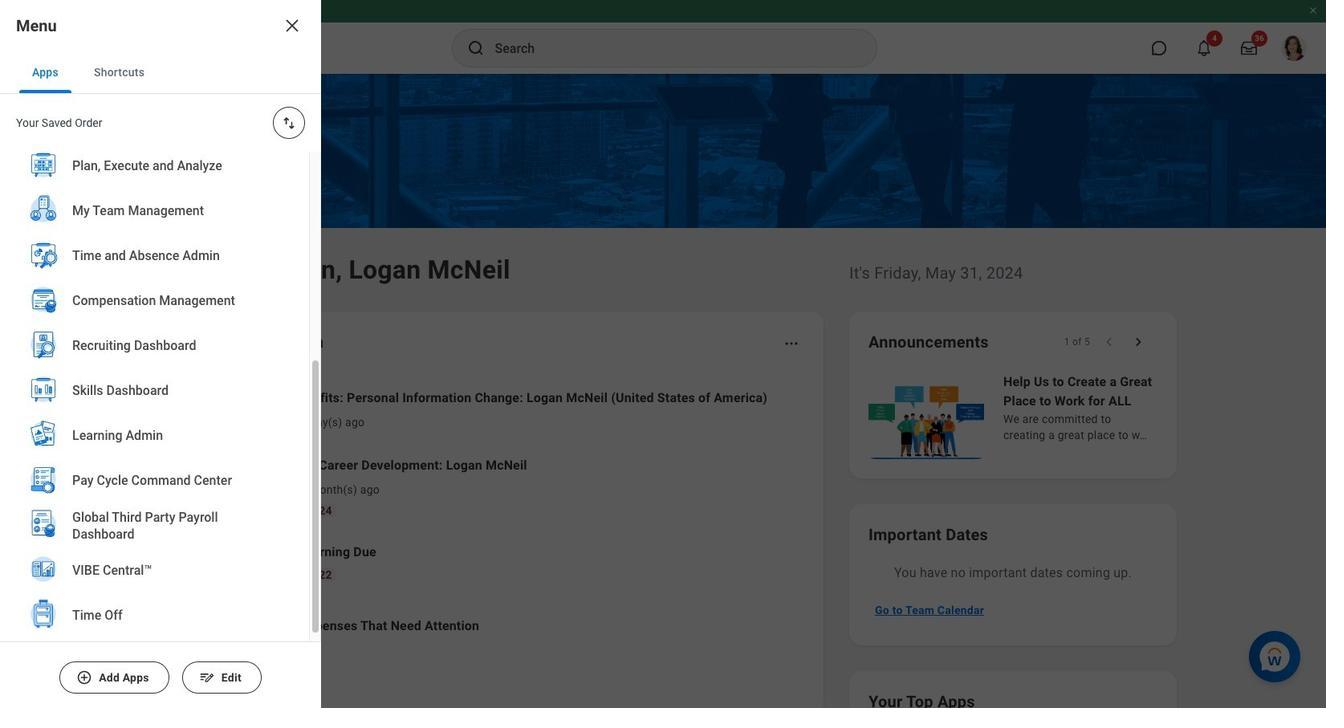 Task type: locate. For each thing, give the bounding box(es) containing it.
status
[[1065, 336, 1091, 349]]

list
[[0, 0, 309, 651], [169, 376, 805, 659]]

sort image
[[281, 115, 297, 131]]

main content
[[0, 74, 1327, 708]]

x image
[[283, 16, 302, 35]]

chevron right small image
[[1131, 334, 1147, 350]]

1 vertical spatial inbox image
[[175, 673, 191, 689]]

banner
[[0, 0, 1327, 74]]

inbox image
[[192, 475, 216, 499], [175, 673, 191, 689]]

global navigation dialog
[[0, 0, 321, 708]]

0 horizontal spatial inbox image
[[175, 673, 191, 689]]

tab list
[[0, 51, 321, 94]]

1 horizontal spatial inbox image
[[192, 475, 216, 499]]



Task type: vqa. For each thing, say whether or not it's contained in the screenshot.
Help corresponding to Help Workspace
no



Task type: describe. For each thing, give the bounding box(es) containing it.
chevron left small image
[[1102, 334, 1118, 350]]

search image
[[466, 39, 485, 58]]

inbox large image
[[1242, 40, 1258, 56]]

notifications large image
[[1197, 40, 1213, 56]]

0 vertical spatial inbox image
[[192, 475, 216, 499]]

close environment banner image
[[1309, 6, 1319, 15]]

plus circle image
[[76, 670, 92, 686]]

text edit image
[[199, 670, 215, 686]]

list inside global navigation dialog
[[0, 0, 309, 651]]

profile logan mcneil element
[[1272, 31, 1317, 66]]



